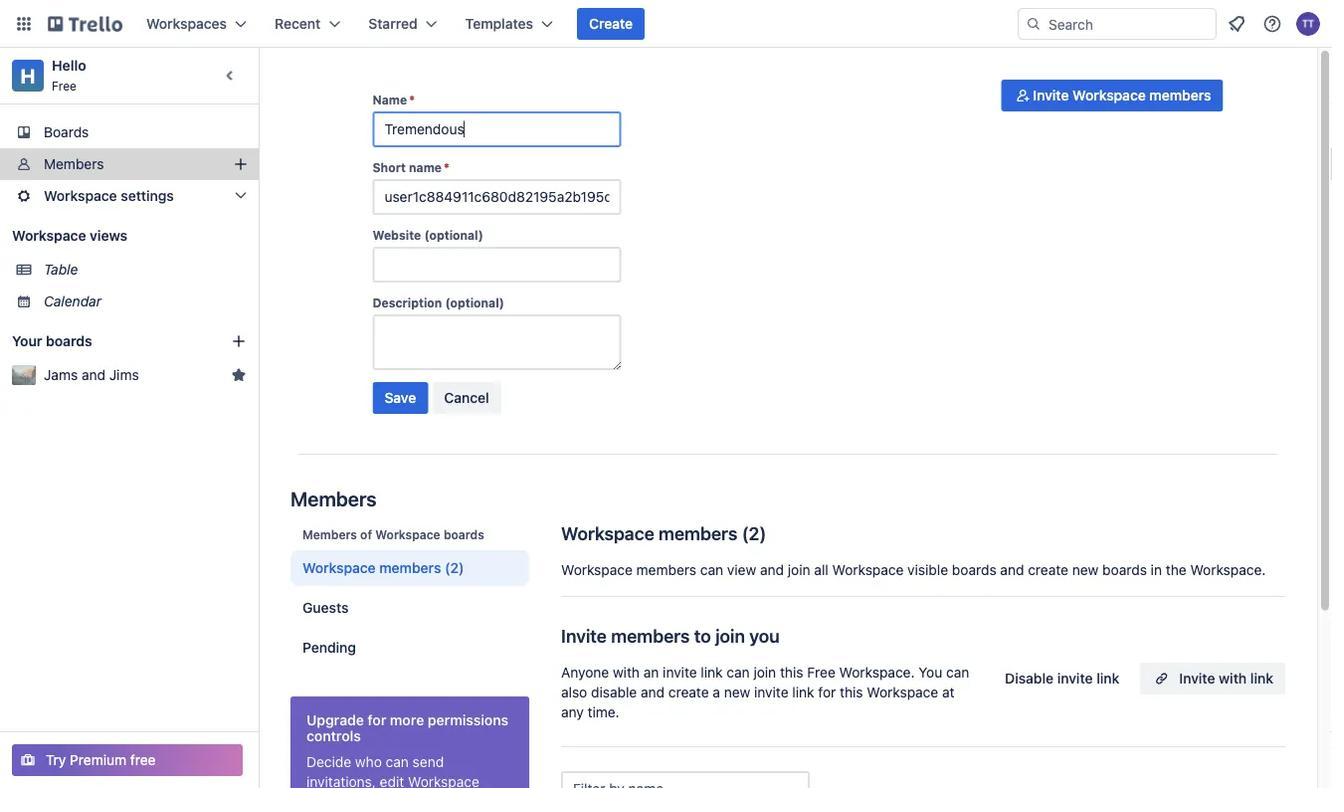 Task type: locate. For each thing, give the bounding box(es) containing it.
(optional) right description
[[445, 296, 504, 309]]

free inside anyone with an invite link can join this free workspace. you can also disable and create a new invite link for this workspace at any time.
[[807, 664, 836, 681]]

None text field
[[373, 179, 621, 215], [373, 314, 621, 370], [373, 179, 621, 215], [373, 314, 621, 370]]

1 horizontal spatial with
[[1219, 670, 1247, 687]]

members
[[44, 156, 104, 172], [291, 487, 377, 510], [303, 527, 357, 541]]

cancel
[[444, 390, 489, 406]]

members left of
[[303, 527, 357, 541]]

with inside invite with link button
[[1219, 670, 1247, 687]]

1 vertical spatial create
[[669, 684, 709, 701]]

and left jims on the top left
[[82, 367, 105, 383]]

0 horizontal spatial invite
[[663, 664, 697, 681]]

the
[[1166, 562, 1187, 578]]

(optional) for website (optional)
[[424, 228, 483, 242]]

new right "a"
[[724, 684, 751, 701]]

members left (
[[659, 522, 738, 544]]

0 vertical spatial create
[[1028, 562, 1069, 578]]

1 vertical spatial this
[[840, 684, 863, 701]]

invite right "a"
[[754, 684, 789, 701]]

members up of
[[291, 487, 377, 510]]

members down "boards"
[[44, 156, 104, 172]]

invite workspace members
[[1033, 87, 1212, 103]]

0 vertical spatial workspace members
[[561, 522, 738, 544]]

boards link
[[0, 116, 259, 148]]

1 horizontal spatial free
[[807, 664, 836, 681]]

jams
[[44, 367, 78, 383]]

workspace
[[1073, 87, 1146, 103], [44, 188, 117, 204], [12, 227, 86, 244], [561, 522, 655, 544], [375, 527, 441, 541], [303, 560, 376, 576], [561, 562, 633, 578], [832, 562, 904, 578], [867, 684, 939, 701]]

create
[[1028, 562, 1069, 578], [669, 684, 709, 701]]

0 vertical spatial workspace.
[[1191, 562, 1266, 578]]

members down search field
[[1150, 87, 1212, 103]]

starred icon image
[[231, 367, 247, 383]]

this
[[780, 664, 804, 681], [840, 684, 863, 701]]

for
[[818, 684, 836, 701], [368, 712, 386, 728]]

1 vertical spatial invite
[[561, 625, 607, 646]]

workspace.
[[1191, 562, 1266, 578], [839, 664, 915, 681]]

organizationdetailform element
[[373, 92, 621, 422]]

h link
[[12, 60, 44, 92]]

all
[[814, 562, 829, 578]]

workspace inside button
[[1073, 87, 1146, 103]]

(optional) for description (optional)
[[445, 296, 504, 309]]

any
[[561, 704, 584, 720]]

0 horizontal spatial create
[[669, 684, 709, 701]]

invite right an
[[663, 664, 697, 681]]

0 horizontal spatial free
[[52, 79, 77, 93]]

1 vertical spatial (optional)
[[445, 296, 504, 309]]

join right to
[[716, 625, 745, 646]]

guests
[[303, 600, 349, 616]]

and right visible
[[1000, 562, 1024, 578]]

name
[[373, 93, 407, 106]]

0 horizontal spatial workspace members
[[303, 560, 441, 576]]

invite
[[663, 664, 697, 681], [1058, 670, 1093, 687], [754, 684, 789, 701]]

invite right disable
[[1058, 670, 1093, 687]]

premium
[[70, 752, 127, 768]]

new left in
[[1072, 562, 1099, 578]]

boards left in
[[1103, 562, 1147, 578]]

1 horizontal spatial join
[[754, 664, 776, 681]]

workspace inside anyone with an invite link can join this free workspace. you can also disable and create a new invite link for this workspace at any time.
[[867, 684, 939, 701]]

1 vertical spatial *
[[444, 160, 450, 174]]

0 horizontal spatial new
[[724, 684, 751, 701]]

invite with link
[[1180, 670, 1274, 687]]

create button
[[577, 8, 645, 40]]

new
[[1072, 562, 1099, 578], [724, 684, 751, 701]]

0 horizontal spatial with
[[613, 664, 640, 681]]

None text field
[[373, 111, 621, 147], [373, 247, 621, 283], [373, 111, 621, 147], [373, 247, 621, 283]]

* right name in the left top of the page
[[444, 160, 450, 174]]

workspace. right the
[[1191, 562, 1266, 578]]

(optional) right website
[[424, 228, 483, 242]]

Search field
[[1042, 9, 1216, 39]]

short
[[373, 160, 406, 174]]

1 vertical spatial workspace.
[[839, 664, 915, 681]]

members up an
[[611, 625, 690, 646]]

0 vertical spatial this
[[780, 664, 804, 681]]

0 vertical spatial invite
[[1033, 87, 1069, 103]]

invite inside button
[[1058, 670, 1093, 687]]

table
[[44, 261, 78, 278]]

1 vertical spatial for
[[368, 712, 386, 728]]

recent button
[[263, 8, 353, 40]]

terry turtle (terryturtle) image
[[1297, 12, 1320, 36]]

0 horizontal spatial for
[[368, 712, 386, 728]]

starred
[[368, 15, 418, 32]]

join down you
[[754, 664, 776, 681]]

1 horizontal spatial new
[[1072, 562, 1099, 578]]

upgrade
[[306, 712, 364, 728]]

hello link
[[52, 57, 86, 74]]

try premium free button
[[12, 744, 243, 776]]

workspaces button
[[134, 8, 259, 40]]

0 vertical spatial free
[[52, 79, 77, 93]]

workspace members
[[561, 522, 738, 544], [303, 560, 441, 576]]

0 vertical spatial new
[[1072, 562, 1099, 578]]

members down members of workspace boards
[[379, 560, 441, 576]]

free
[[52, 79, 77, 93], [807, 664, 836, 681]]

also
[[561, 684, 587, 701]]

cancel button
[[432, 382, 501, 414]]

calendar
[[44, 293, 102, 309]]

workspace members can view and join all workspace visible boards and create new boards in the workspace.
[[561, 562, 1266, 578]]

2 vertical spatial invite
[[1180, 670, 1215, 687]]

join
[[788, 562, 811, 578], [716, 625, 745, 646], [754, 664, 776, 681]]

workspace settings
[[44, 188, 174, 204]]

visible
[[908, 562, 948, 578]]

of
[[360, 527, 372, 541]]

jams and jims
[[44, 367, 139, 383]]

hello
[[52, 57, 86, 74]]

* right name
[[409, 93, 415, 106]]

0 horizontal spatial workspace.
[[839, 664, 915, 681]]

1 horizontal spatial invite
[[1033, 87, 1069, 103]]

1 horizontal spatial workspace.
[[1191, 562, 1266, 578]]

)
[[760, 522, 767, 544]]

workspace inside popup button
[[44, 188, 117, 204]]

jams and jims link
[[44, 365, 223, 385]]

0 vertical spatial *
[[409, 93, 415, 106]]

link
[[701, 664, 723, 681], [1097, 670, 1120, 687], [1251, 670, 1274, 687], [792, 684, 815, 701]]

with inside anyone with an invite link can join this free workspace. you can also disable and create a new invite link for this workspace at any time.
[[613, 664, 640, 681]]

and down an
[[641, 684, 665, 701]]

1 vertical spatial members
[[291, 487, 377, 510]]

1 horizontal spatial for
[[818, 684, 836, 701]]

join left all
[[788, 562, 811, 578]]

decide
[[306, 754, 351, 770]]

2 vertical spatial join
[[754, 664, 776, 681]]

can up at
[[946, 664, 970, 681]]

starred button
[[357, 8, 449, 40]]

members
[[1150, 87, 1212, 103], [659, 522, 738, 544], [379, 560, 441, 576], [637, 562, 697, 578], [611, 625, 690, 646]]

invite
[[1033, 87, 1069, 103], [561, 625, 607, 646], [1180, 670, 1215, 687]]

( 2 )
[[742, 522, 767, 544]]

anyone
[[561, 664, 609, 681]]

short name *
[[373, 160, 450, 174]]

can up edit
[[386, 754, 409, 770]]

try
[[46, 752, 66, 768]]

2 horizontal spatial join
[[788, 562, 811, 578]]

boards up (2)
[[444, 527, 484, 541]]

with for anyone
[[613, 664, 640, 681]]

workspace members left (
[[561, 522, 738, 544]]

workspace. left you
[[839, 664, 915, 681]]

new inside anyone with an invite link can join this free workspace. you can also disable and create a new invite link for this workspace at any time.
[[724, 684, 751, 701]]

primary element
[[0, 0, 1332, 48]]

workspace navigation collapse icon image
[[217, 62, 245, 90]]

jims
[[109, 367, 139, 383]]

workspace members down of
[[303, 560, 441, 576]]

disable invite link button
[[993, 663, 1132, 695]]

0 horizontal spatial join
[[716, 625, 745, 646]]

0 notifications image
[[1225, 12, 1249, 36]]

2 horizontal spatial invite
[[1058, 670, 1093, 687]]

can
[[700, 562, 724, 578], [727, 664, 750, 681], [946, 664, 970, 681], [386, 754, 409, 770]]

templates button
[[453, 8, 565, 40]]

1 vertical spatial free
[[807, 664, 836, 681]]

back to home image
[[48, 8, 122, 40]]

0 vertical spatial (optional)
[[424, 228, 483, 242]]

0 horizontal spatial invite
[[561, 625, 607, 646]]

0 vertical spatial for
[[818, 684, 836, 701]]

boards up jams
[[46, 333, 92, 349]]

and inside anyone with an invite link can join this free workspace. you can also disable and create a new invite link for this workspace at any time.
[[641, 684, 665, 701]]

members inside button
[[1150, 87, 1212, 103]]

add board image
[[231, 333, 247, 349]]

your boards with 1 items element
[[12, 329, 201, 353]]

1 vertical spatial new
[[724, 684, 751, 701]]

members up invite members to join you
[[637, 562, 697, 578]]

1 vertical spatial workspace members
[[303, 560, 441, 576]]

1 vertical spatial join
[[716, 625, 745, 646]]

boards
[[46, 333, 92, 349], [444, 527, 484, 541], [952, 562, 997, 578], [1103, 562, 1147, 578]]

2 horizontal spatial invite
[[1180, 670, 1215, 687]]

1 horizontal spatial *
[[444, 160, 450, 174]]



Task type: describe. For each thing, give the bounding box(es) containing it.
calendar link
[[44, 292, 247, 311]]

website
[[373, 228, 421, 242]]

workspace settings button
[[0, 180, 259, 212]]

create inside anyone with an invite link can join this free workspace. you can also disable and create a new invite link for this workspace at any time.
[[669, 684, 709, 701]]

invite workspace members button
[[1001, 80, 1223, 111]]

with for invite
[[1219, 670, 1247, 687]]

0 vertical spatial join
[[788, 562, 811, 578]]

time.
[[588, 704, 620, 720]]

2 vertical spatial members
[[303, 527, 357, 541]]

upgrade for more permissions controls decide who can send invitations, edit workspac
[[306, 712, 509, 788]]

can left view
[[700, 562, 724, 578]]

can down you
[[727, 664, 750, 681]]

2
[[749, 522, 760, 544]]

0 horizontal spatial *
[[409, 93, 415, 106]]

name
[[409, 160, 442, 174]]

more
[[390, 712, 424, 728]]

you
[[919, 664, 943, 681]]

recent
[[275, 15, 321, 32]]

and right view
[[760, 562, 784, 578]]

templates
[[465, 15, 533, 32]]

at
[[942, 684, 955, 701]]

try premium free
[[46, 752, 156, 768]]

you
[[750, 625, 780, 646]]

(2)
[[445, 560, 464, 576]]

to
[[694, 625, 711, 646]]

1 horizontal spatial create
[[1028, 562, 1069, 578]]

description (optional)
[[373, 296, 504, 309]]

your
[[12, 333, 42, 349]]

website (optional)
[[373, 228, 483, 242]]

create
[[589, 15, 633, 32]]

0 vertical spatial members
[[44, 156, 104, 172]]

disable
[[1005, 670, 1054, 687]]

1 horizontal spatial workspace members
[[561, 522, 738, 544]]

members of workspace boards
[[303, 527, 484, 541]]

description
[[373, 296, 442, 309]]

name *
[[373, 93, 415, 106]]

invite for invite members to join you
[[561, 625, 607, 646]]

disable
[[591, 684, 637, 701]]

pending link
[[291, 630, 529, 666]]

guests link
[[291, 590, 529, 626]]

workspaces
[[146, 15, 227, 32]]

open information menu image
[[1263, 14, 1283, 34]]

settings
[[121, 188, 174, 204]]

controls
[[306, 728, 361, 744]]

views
[[90, 227, 127, 244]]

0 horizontal spatial this
[[780, 664, 804, 681]]

invitations,
[[306, 774, 376, 788]]

for inside anyone with an invite link can join this free workspace. you can also disable and create a new invite link for this workspace at any time.
[[818, 684, 836, 701]]

invite members to join you
[[561, 625, 780, 646]]

who
[[355, 754, 382, 770]]

a
[[713, 684, 720, 701]]

search image
[[1026, 16, 1042, 32]]

workspace. inside anyone with an invite link can join this free workspace. you can also disable and create a new invite link for this workspace at any time.
[[839, 664, 915, 681]]

disable invite link
[[1005, 670, 1120, 687]]

hello free
[[52, 57, 86, 93]]

1 horizontal spatial this
[[840, 684, 863, 701]]

workspace views
[[12, 227, 127, 244]]

your boards
[[12, 333, 92, 349]]

save
[[385, 390, 416, 406]]

an
[[644, 664, 659, 681]]

view
[[727, 562, 756, 578]]

can inside the upgrade for more permissions controls decide who can send invitations, edit workspac
[[386, 754, 409, 770]]

pending
[[303, 639, 356, 656]]

h
[[20, 64, 35, 87]]

permissions
[[428, 712, 509, 728]]

members link
[[0, 148, 259, 180]]

invite with link button
[[1140, 663, 1286, 695]]

boards
[[44, 124, 89, 140]]

free
[[130, 752, 156, 768]]

join inside anyone with an invite link can join this free workspace. you can also disable and create a new invite link for this workspace at any time.
[[754, 664, 776, 681]]

sm image
[[1013, 86, 1033, 105]]

1 horizontal spatial invite
[[754, 684, 789, 701]]

for inside the upgrade for more permissions controls decide who can send invitations, edit workspac
[[368, 712, 386, 728]]

save button
[[373, 382, 428, 414]]

invite for invite with link
[[1180, 670, 1215, 687]]

edit
[[380, 774, 404, 788]]

in
[[1151, 562, 1162, 578]]

boards right visible
[[952, 562, 997, 578]]

invite for invite workspace members
[[1033, 87, 1069, 103]]

anyone with an invite link can join this free workspace. you can also disable and create a new invite link for this workspace at any time.
[[561, 664, 970, 720]]

(
[[742, 522, 749, 544]]

send
[[413, 754, 444, 770]]

free inside hello free
[[52, 79, 77, 93]]

table link
[[44, 260, 247, 280]]



Task type: vqa. For each thing, say whether or not it's contained in the screenshot.


